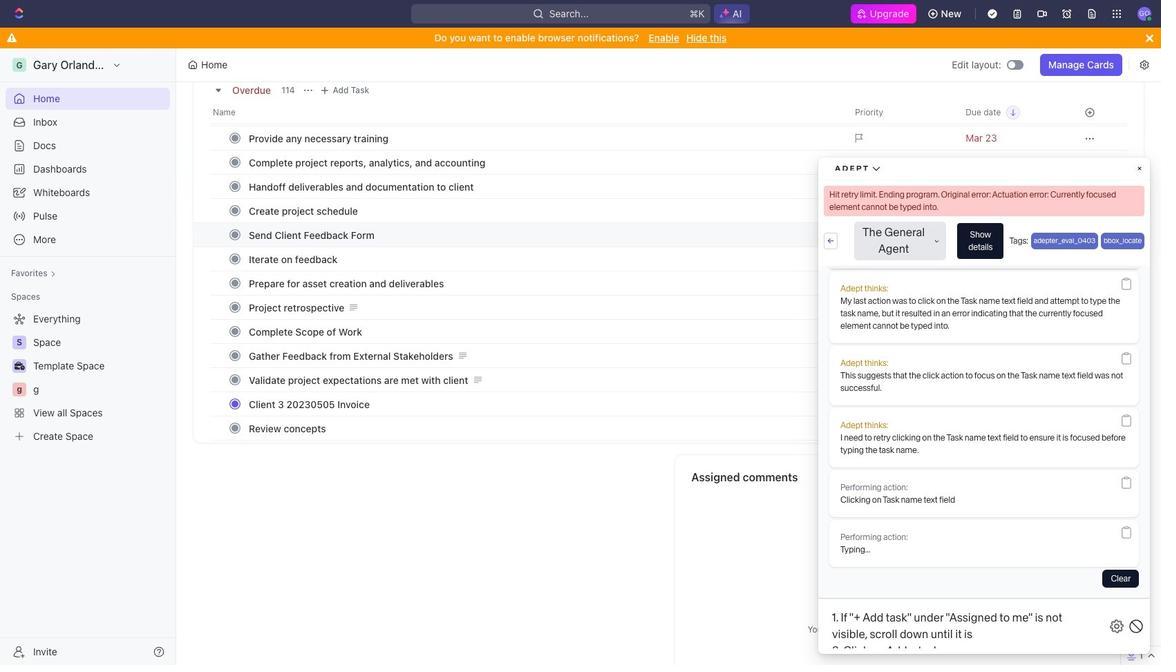 Task type: vqa. For each thing, say whether or not it's contained in the screenshot.
Sidebar NAVIGATION
yes



Task type: describe. For each thing, give the bounding box(es) containing it.
sidebar navigation
[[0, 48, 176, 666]]

tree inside 'sidebar' navigation
[[6, 308, 170, 448]]



Task type: locate. For each thing, give the bounding box(es) containing it.
list
[[848, 259, 973, 381]]

tree
[[6, 308, 170, 448]]



